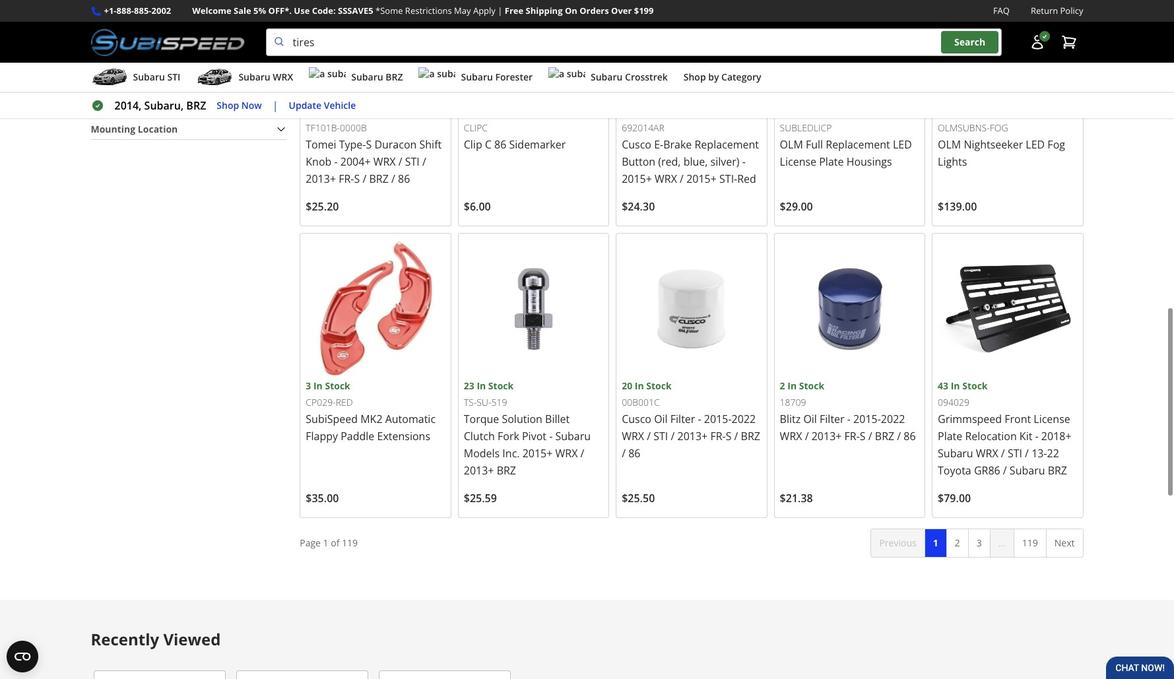 Task type: locate. For each thing, give the bounding box(es) containing it.
recently
[[91, 629, 159, 651]]

subaru down billet
[[555, 429, 591, 443]]

extensions
[[377, 429, 430, 443]]

2 inside 2 in stock 18709 blitz oil filter - 2015-2022 wrx / 2013+ fr-s / brz / 86
[[780, 379, 785, 392]]

torque
[[464, 412, 499, 426]]

oil inside 20 in stock 00b001c cusco oil filter - 2015-2022 wrx / sti / 2013+ fr-s / brz / 86
[[654, 412, 668, 426]]

a subaru wrx thumbnail image image
[[196, 67, 233, 87]]

toyota
[[938, 463, 972, 478]]

sti down duracon
[[405, 155, 420, 169]]

2 in stock 18709 blitz oil filter - 2015-2022 wrx / 2013+ fr-s / brz / 86
[[780, 379, 916, 443]]

0 horizontal spatial 3
[[306, 379, 311, 392]]

in inside the 3 in stock cp029-red subispeed mk2 automatic flappy paddle extensions
[[314, 379, 323, 392]]

brz
[[386, 71, 403, 83], [186, 98, 206, 113], [369, 172, 389, 186], [741, 429, 760, 443], [875, 429, 895, 443], [497, 463, 516, 478], [1048, 463, 1067, 478]]

fr- inside tomei type-s duracon shift knob - 2004+ wrx / sti / 2013+ fr-s / brz / 86
[[339, 172, 354, 186]]

a subaru brz thumbnail image image
[[309, 67, 346, 87]]

2 in from the left
[[477, 379, 486, 392]]

filter inside 20 in stock 00b001c cusco oil filter - 2015-2022 wrx / sti / 2013+ fr-s / brz / 86
[[671, 412, 695, 426]]

22
[[1047, 446, 1059, 461]]

stock up 519
[[488, 379, 514, 392]]

policy
[[1061, 5, 1084, 17]]

tomei type-s duracon shift knob - 2004+ wrx / sti / 2013+ fr-s / brz / 86 image
[[306, 0, 445, 104]]

2 led from the left
[[1026, 137, 1045, 152]]

2015- for /
[[854, 412, 881, 426]]

subaru brz
[[351, 71, 403, 83]]

1 horizontal spatial 1
[[933, 536, 938, 549]]

3 in stock cp029-red subispeed mk2 automatic flappy paddle extensions
[[306, 379, 436, 443]]

apply
[[473, 5, 496, 17]]

clip c 86 sidemarker image
[[464, 0, 603, 104]]

1 2022 from the left
[[732, 412, 756, 426]]

0 horizontal spatial replacement
[[695, 137, 759, 152]]

shop for shop by category
[[684, 71, 706, 83]]

stock
[[325, 379, 350, 392], [488, 379, 514, 392], [646, 379, 672, 392], [799, 379, 825, 392], [963, 379, 988, 392]]

olm
[[780, 137, 803, 152], [938, 137, 961, 152]]

1 horizontal spatial led
[[1026, 137, 1045, 152]]

license
[[780, 155, 817, 169], [1034, 412, 1071, 426]]

sssave5
[[338, 5, 373, 17]]

1 horizontal spatial oil
[[804, 412, 817, 426]]

3 inside 3 button
[[977, 536, 982, 549]]

fr- inside 2 in stock 18709 blitz oil filter - 2015-2022 wrx / 2013+ fr-s / brz / 86
[[845, 429, 860, 443]]

olm inside "olm full replacement led license plate housings"
[[780, 137, 803, 152]]

mounting
[[91, 122, 135, 135]]

/ inside cusco e-brake replacement button (red, blue, silver) - 2015+ wrx / 2015+ sti-red
[[680, 172, 684, 186]]

1 vertical spatial |
[[272, 98, 278, 113]]

subaru forester
[[461, 71, 533, 83]]

wrx up 'update'
[[273, 71, 293, 83]]

grawgcrx38dagp rays gram lights 57cr almite gold 18x9.5 +38 - 2013+ fr-s / brz / 86 / 2014+ forester, image
[[93, 671, 225, 679]]

0 horizontal spatial license
[[780, 155, 817, 169]]

sti down kit
[[1008, 446, 1023, 461]]

0 vertical spatial plate
[[819, 155, 844, 169]]

stock up 18709
[[799, 379, 825, 392]]

wrx inside tomei type-s duracon shift knob - 2004+ wrx / sti / 2013+ fr-s / brz / 86
[[373, 155, 396, 169]]

2 stock from the left
[[488, 379, 514, 392]]

0 horizontal spatial plate
[[819, 155, 844, 169]]

cusco e-brake replacement button (red, blue, silver) - 2015+ wrx / 2015+ sti-red
[[622, 137, 759, 186]]

$29.00
[[780, 200, 813, 214]]

1 vertical spatial plate
[[938, 429, 963, 443]]

now
[[241, 99, 262, 111]]

| right now
[[272, 98, 278, 113]]

s inside 2 in stock 18709 blitz oil filter - 2015-2022 wrx / 2013+ fr-s / brz / 86
[[860, 429, 866, 443]]

2022 inside 2 in stock 18709 blitz oil filter - 2015-2022 wrx / 2013+ fr-s / brz / 86
[[881, 412, 905, 426]]

2015+ inside 23 in stock ts-su-519 torque solution billet clutch fork pivot - subaru models inc. 2015+ wrx / 2013+ brz
[[523, 446, 553, 461]]

oil inside 2 in stock 18709 blitz oil filter - 2015-2022 wrx / 2013+ fr-s / brz / 86
[[804, 412, 817, 426]]

led inside "olm full replacement led license plate housings"
[[893, 137, 912, 152]]

update vehicle button
[[289, 98, 356, 113]]

filter inside 2 in stock 18709 blitz oil filter - 2015-2022 wrx / 2013+ fr-s / brz / 86
[[820, 412, 845, 426]]

stock up red
[[325, 379, 350, 392]]

in for cusco
[[635, 379, 644, 392]]

olm down "subledlicp"
[[780, 137, 803, 152]]

2015+ down pivot
[[523, 446, 553, 461]]

1 horizontal spatial 2
[[955, 536, 960, 549]]

0 horizontal spatial filter
[[671, 412, 695, 426]]

mk2
[[361, 412, 383, 426]]

1 filter from the left
[[671, 412, 695, 426]]

in right 20
[[635, 379, 644, 392]]

1 horizontal spatial filter
[[820, 412, 845, 426]]

2 2022 from the left
[[881, 412, 905, 426]]

1 oil from the left
[[654, 412, 668, 426]]

3 inside the 3 in stock cp029-red subispeed mk2 automatic flappy paddle extensions
[[306, 379, 311, 392]]

in inside 20 in stock 00b001c cusco oil filter - 2015-2022 wrx / sti / 2013+ fr-s / brz / 86
[[635, 379, 644, 392]]

stock inside the 3 in stock cp029-red subispeed mk2 automatic flappy paddle extensions
[[325, 379, 350, 392]]

0 horizontal spatial 2015-
[[704, 412, 732, 426]]

1 horizontal spatial fr-
[[711, 429, 726, 443]]

0 horizontal spatial shop
[[217, 99, 239, 111]]

cusco up the button
[[622, 137, 652, 152]]

wrx down (red,
[[655, 172, 677, 186]]

wrx up gr86 at right
[[976, 446, 999, 461]]

1 horizontal spatial license
[[1034, 412, 1071, 426]]

housings
[[847, 155, 892, 169]]

lights
[[938, 155, 967, 169]]

in right 23
[[477, 379, 486, 392]]

1 horizontal spatial 2022
[[881, 412, 905, 426]]

shop by category button
[[684, 65, 761, 92]]

0 vertical spatial 3
[[306, 379, 311, 392]]

0 vertical spatial 2
[[780, 379, 785, 392]]

a subaru sti thumbnail image image
[[91, 67, 128, 87]]

1 119 from the left
[[342, 536, 358, 549]]

subaru inside 23 in stock ts-su-519 torque solution billet clutch fork pivot - subaru models inc. 2015+ wrx / 2013+ brz
[[555, 429, 591, 443]]

plate down full
[[819, 155, 844, 169]]

1 left 2 button
[[933, 536, 938, 549]]

in right 43
[[951, 379, 960, 392]]

1 horizontal spatial 119
[[1022, 536, 1038, 549]]

2 2015- from the left
[[854, 412, 881, 426]]

1 vertical spatial 3
[[977, 536, 982, 549]]

cusco oil filter - 2015-2022 wrx / sti / 2013+ fr-s / brz / 86 image
[[622, 239, 762, 379]]

1 olm from the left
[[780, 137, 803, 152]]

1 horizontal spatial shop
[[684, 71, 706, 83]]

2015+ down the button
[[622, 172, 652, 186]]

2 filter from the left
[[820, 412, 845, 426]]

in for su-
[[477, 379, 486, 392]]

shift
[[420, 137, 442, 152]]

front
[[1005, 412, 1031, 426]]

olmsubns-fog
[[938, 122, 1008, 134]]

2013+ inside 23 in stock ts-su-519 torque solution billet clutch fork pivot - subaru models inc. 2015+ wrx / 2013+ brz
[[464, 463, 494, 478]]

shipping
[[526, 5, 563, 17]]

3
[[306, 379, 311, 392], [977, 536, 982, 549]]

+1-
[[104, 5, 117, 17]]

oil right the blitz at the right bottom of the page
[[804, 412, 817, 426]]

gr86
[[974, 463, 1001, 478]]

2
[[780, 379, 785, 392], [955, 536, 960, 549]]

23
[[464, 379, 474, 392]]

2 for 2
[[955, 536, 960, 549]]

in inside 23 in stock ts-su-519 torque solution billet clutch fork pivot - subaru models inc. 2015+ wrx / 2013+ brz
[[477, 379, 486, 392]]

2022 inside 20 in stock 00b001c cusco oil filter - 2015-2022 wrx / sti / 2013+ fr-s / brz / 86
[[732, 412, 756, 426]]

sbsss15wrxhl-sq2-18kit subispeed v2 redline sequential led headlights - 2018-2021 subaru wrx limited & sti, image
[[236, 671, 368, 679]]

$79.00
[[938, 491, 971, 505]]

clipc
[[464, 122, 488, 134]]

in for blitz
[[788, 379, 797, 392]]

3 in from the left
[[635, 379, 644, 392]]

119 right of
[[342, 536, 358, 549]]

1 1 from the left
[[323, 536, 328, 549]]

1 vertical spatial license
[[1034, 412, 1071, 426]]

led
[[893, 137, 912, 152], [1026, 137, 1045, 152]]

1 left of
[[323, 536, 328, 549]]

license down full
[[780, 155, 817, 169]]

0 vertical spatial shop
[[684, 71, 706, 83]]

5 in from the left
[[951, 379, 960, 392]]

olm full replacement led license plate housings image
[[780, 0, 920, 104]]

vehicle
[[324, 99, 356, 111]]

1 vertical spatial 2
[[955, 536, 960, 549]]

1 vertical spatial shop
[[217, 99, 239, 111]]

0 horizontal spatial olm
[[780, 137, 803, 152]]

relocation
[[965, 429, 1017, 443]]

0 horizontal spatial 119
[[342, 536, 358, 549]]

oil
[[654, 412, 668, 426], [804, 412, 817, 426]]

a subaru crosstrek thumbnail image image
[[549, 67, 586, 87]]

3 up cp029-
[[306, 379, 311, 392]]

search button
[[941, 31, 999, 53]]

0 horizontal spatial |
[[272, 98, 278, 113]]

2 olm from the left
[[938, 137, 961, 152]]

fr- for tomei type-s duracon shift knob - 2004+ wrx / sti / 2013+ fr-s / brz / 86
[[339, 172, 354, 186]]

olm for olm full replacement led license plate housings
[[780, 137, 803, 152]]

open widget image
[[7, 641, 38, 673]]

red
[[336, 396, 353, 409]]

crosstrek
[[625, 71, 668, 83]]

1 in from the left
[[314, 379, 323, 392]]

119 inside button
[[1022, 536, 1038, 549]]

sti down 00b001c on the bottom right
[[654, 429, 668, 443]]

grimmspeed front license plate relocation kit - 2018+ subaru wrx / sti / 13-22 toyota gr86 / subaru brz image
[[938, 239, 1078, 379]]

fr- for 2 in stock 18709 blitz oil filter - 2015-2022 wrx / 2013+ fr-s / brz / 86
[[845, 429, 860, 443]]

brz inside dropdown button
[[386, 71, 403, 83]]

replacement up housings at the right of the page
[[826, 137, 890, 152]]

olm nightseeker led fog lights
[[938, 137, 1065, 169]]

subaru left the forester
[[461, 71, 493, 83]]

wrx inside 43 in stock 094029 grimmspeed front license plate relocation kit - 2018+ subaru wrx / sti / 13-22 toyota gr86 / subaru brz
[[976, 446, 999, 461]]

3 stock from the left
[[646, 379, 672, 392]]

1 vertical spatial cusco
[[622, 412, 652, 426]]

blitz oil filter - 2015-2022 wrx / 2013+ fr-s / brz / 86 image
[[780, 239, 920, 379]]

2 1 from the left
[[933, 536, 938, 549]]

return policy
[[1031, 5, 1084, 17]]

888-
[[117, 5, 134, 17]]

1 horizontal spatial 3
[[977, 536, 982, 549]]

0 horizontal spatial 2
[[780, 379, 785, 392]]

s inside 20 in stock 00b001c cusco oil filter - 2015-2022 wrx / sti / 2013+ fr-s / brz / 86
[[726, 429, 732, 443]]

wrx down the blitz at the right bottom of the page
[[780, 429, 802, 443]]

- inside 20 in stock 00b001c cusco oil filter - 2015-2022 wrx / sti / 2013+ fr-s / brz / 86
[[698, 412, 702, 426]]

1 horizontal spatial 2015-
[[854, 412, 881, 426]]

/
[[399, 155, 402, 169], [422, 155, 426, 169], [363, 172, 367, 186], [391, 172, 395, 186], [680, 172, 684, 186], [647, 429, 651, 443], [671, 429, 675, 443], [734, 429, 738, 443], [805, 429, 809, 443], [869, 429, 872, 443], [897, 429, 901, 443], [581, 446, 585, 461], [622, 446, 626, 461], [1001, 446, 1005, 461], [1025, 446, 1029, 461], [1003, 463, 1007, 478]]

stock inside 43 in stock 094029 grimmspeed front license plate relocation kit - 2018+ subaru wrx / sti / 13-22 toyota gr86 / subaru brz
[[963, 379, 988, 392]]

119 button
[[1014, 529, 1047, 558]]

2022 for 86
[[881, 412, 905, 426]]

$6.00
[[464, 200, 491, 214]]

in inside 2 in stock 18709 blitz oil filter - 2015-2022 wrx / 2013+ fr-s / brz / 86
[[788, 379, 797, 392]]

2 cusco from the top
[[622, 412, 652, 426]]

1 horizontal spatial olm
[[938, 137, 961, 152]]

wrx down billet
[[556, 446, 578, 461]]

recently viewed
[[91, 629, 221, 651]]

update vehicle
[[289, 99, 356, 111]]

in inside 43 in stock 094029 grimmspeed front license plate relocation kit - 2018+ subaru wrx / sti / 13-22 toyota gr86 / subaru brz
[[951, 379, 960, 392]]

shop for shop now
[[217, 99, 239, 111]]

094029
[[938, 396, 970, 409]]

wrx down 00b001c on the bottom right
[[622, 429, 644, 443]]

119 right the ...
[[1022, 536, 1038, 549]]

in up 18709
[[788, 379, 797, 392]]

cusco e-brake replacement button (red, blue, silver) - 2015+ wrx / 2015+ sti-red image
[[622, 0, 762, 104]]

0 horizontal spatial fr-
[[339, 172, 354, 186]]

0 vertical spatial cusco
[[622, 137, 652, 152]]

subaru inside dropdown button
[[461, 71, 493, 83]]

2 horizontal spatial fr-
[[845, 429, 860, 443]]

stock up 00b001c on the bottom right
[[646, 379, 672, 392]]

1 cusco from the top
[[622, 137, 652, 152]]

1 2015- from the left
[[704, 412, 732, 426]]

2015+
[[622, 172, 652, 186], [687, 172, 717, 186], [523, 446, 553, 461]]

stock inside 2 in stock 18709 blitz oil filter - 2015-2022 wrx / 2013+ fr-s / brz / 86
[[799, 379, 825, 392]]

0 horizontal spatial 2015+
[[523, 446, 553, 461]]

wrx
[[273, 71, 293, 83], [373, 155, 396, 169], [655, 172, 677, 186], [622, 429, 644, 443], [780, 429, 802, 443], [556, 446, 578, 461], [976, 446, 999, 461]]

plate down the 'grimmspeed' on the right bottom of the page
[[938, 429, 963, 443]]

shop inside 'link'
[[217, 99, 239, 111]]

brz inside tomei type-s duracon shift knob - 2004+ wrx / sti / 2013+ fr-s / brz / 86
[[369, 172, 389, 186]]

5%
[[254, 5, 266, 17]]

3 for 3
[[977, 536, 982, 549]]

$21.38
[[780, 491, 813, 505]]

blitz
[[780, 412, 801, 426]]

0 vertical spatial license
[[780, 155, 817, 169]]

0 vertical spatial |
[[498, 5, 503, 17]]

- inside 43 in stock 094029 grimmspeed front license plate relocation kit - 2018+ subaru wrx / sti / 13-22 toyota gr86 / subaru brz
[[1035, 429, 1039, 443]]

0 horizontal spatial 1
[[323, 536, 328, 549]]

welcome sale 5% off*. use code: sssave5
[[192, 5, 373, 17]]

2015- inside 2 in stock 18709 blitz oil filter - 2015-2022 wrx / 2013+ fr-s / brz / 86
[[854, 412, 881, 426]]

sti inside dropdown button
[[167, 71, 180, 83]]

2015- inside 20 in stock 00b001c cusco oil filter - 2015-2022 wrx / sti / 2013+ fr-s / brz / 86
[[704, 412, 732, 426]]

subaru up now
[[239, 71, 270, 83]]

| left free
[[498, 5, 503, 17]]

stock up 094029
[[963, 379, 988, 392]]

plate
[[819, 155, 844, 169], [938, 429, 963, 443]]

$24.30
[[622, 200, 655, 214]]

shop inside dropdown button
[[684, 71, 706, 83]]

2022
[[732, 412, 756, 426], [881, 412, 905, 426]]

knob
[[306, 155, 332, 169]]

2 inside button
[[955, 536, 960, 549]]

oil down 00b001c on the bottom right
[[654, 412, 668, 426]]

olm inside the olm nightseeker led fog lights
[[938, 137, 961, 152]]

cusco down 00b001c on the bottom right
[[622, 412, 652, 426]]

1 horizontal spatial replacement
[[826, 137, 890, 152]]

1 replacement from the left
[[695, 137, 759, 152]]

$139.00
[[938, 200, 977, 214]]

replacement up silver)
[[695, 137, 759, 152]]

olm up the lights
[[938, 137, 961, 152]]

1 horizontal spatial plate
[[938, 429, 963, 443]]

1 stock from the left
[[325, 379, 350, 392]]

0 horizontal spatial 2022
[[732, 412, 756, 426]]

+1-888-885-2002
[[104, 5, 171, 17]]

in up cp029-
[[314, 379, 323, 392]]

1 led from the left
[[893, 137, 912, 152]]

subaru
[[133, 71, 165, 83], [239, 71, 270, 83], [351, 71, 383, 83], [461, 71, 493, 83], [591, 71, 623, 83], [555, 429, 591, 443], [938, 446, 973, 461], [1010, 463, 1045, 478]]

subaru left crosstrek
[[591, 71, 623, 83]]

next button
[[1046, 529, 1084, 558]]

2 119 from the left
[[1022, 536, 1038, 549]]

2013+ inside tomei type-s duracon shift knob - 2004+ wrx / sti / 2013+ fr-s / brz / 86
[[306, 172, 336, 186]]

2 replacement from the left
[[826, 137, 890, 152]]

1 horizontal spatial |
[[498, 5, 503, 17]]

+1-888-885-2002 link
[[104, 4, 171, 18]]

update
[[289, 99, 322, 111]]

0 horizontal spatial oil
[[654, 412, 668, 426]]

0 horizontal spatial led
[[893, 137, 912, 152]]

nightseeker
[[964, 137, 1023, 152]]

brz inside 2 in stock 18709 blitz oil filter - 2015-2022 wrx / 2013+ fr-s / brz / 86
[[875, 429, 895, 443]]

2 up 18709
[[780, 379, 785, 392]]

subaru down "13-"
[[1010, 463, 1045, 478]]

in
[[314, 379, 323, 392], [477, 379, 486, 392], [635, 379, 644, 392], [788, 379, 797, 392], [951, 379, 960, 392]]

license up 2018+ at the right of the page
[[1034, 412, 1071, 426]]

2015- for fr-
[[704, 412, 732, 426]]

cusco inside cusco e-brake replacement button (red, blue, silver) - 2015+ wrx / 2015+ sti-red
[[622, 137, 652, 152]]

2 horizontal spatial 2015+
[[687, 172, 717, 186]]

2015+ down the blue,
[[687, 172, 717, 186]]

86 inside 20 in stock 00b001c cusco oil filter - 2015-2022 wrx / sti / 2013+ fr-s / brz / 86
[[629, 446, 641, 461]]

full
[[806, 137, 823, 152]]

shop left now
[[217, 99, 239, 111]]

shop by category
[[684, 71, 761, 83]]

stock inside 23 in stock ts-su-519 torque solution billet clutch fork pivot - subaru models inc. 2015+ wrx / 2013+ brz
[[488, 379, 514, 392]]

4 stock from the left
[[799, 379, 825, 392]]

shop left by
[[684, 71, 706, 83]]

plate inside 43 in stock 094029 grimmspeed front license plate relocation kit - 2018+ subaru wrx / sti / 13-22 toyota gr86 / subaru brz
[[938, 429, 963, 443]]

2 oil from the left
[[804, 412, 817, 426]]

mounting location
[[91, 122, 178, 135]]

wrx down duracon
[[373, 155, 396, 169]]

tomei
[[306, 137, 336, 152]]

sidemarker
[[509, 137, 566, 152]]

oil for 2013+
[[804, 412, 817, 426]]

subaru crosstrek button
[[549, 65, 668, 92]]

5 stock from the left
[[963, 379, 988, 392]]

button image
[[1029, 34, 1045, 50]]

license inside 43 in stock 094029 grimmspeed front license plate relocation kit - 2018+ subaru wrx / sti / 13-22 toyota gr86 / subaru brz
[[1034, 412, 1071, 426]]

- inside 2 in stock 18709 blitz oil filter - 2015-2022 wrx / 2013+ fr-s / brz / 86
[[847, 412, 851, 426]]

2 left 3 button
[[955, 536, 960, 549]]

wrx inside 20 in stock 00b001c cusco oil filter - 2015-2022 wrx / sti / 2013+ fr-s / brz / 86
[[622, 429, 644, 443]]

4 in from the left
[[788, 379, 797, 392]]

stock inside 20 in stock 00b001c cusco oil filter - 2015-2022 wrx / sti / 2013+ fr-s / brz / 86
[[646, 379, 672, 392]]

brz inside 20 in stock 00b001c cusco oil filter - 2015-2022 wrx / sti / 2013+ fr-s / brz / 86
[[741, 429, 760, 443]]

stock for red
[[325, 379, 350, 392]]

3 right 2 button
[[977, 536, 982, 549]]

43
[[938, 379, 949, 392]]

sti up subaru,
[[167, 71, 180, 83]]



Task type: vqa. For each thing, say whether or not it's contained in the screenshot.
Include All Universal Products
no



Task type: describe. For each thing, give the bounding box(es) containing it.
cusco inside 20 in stock 00b001c cusco oil filter - 2015-2022 wrx / sti / 2013+ fr-s / brz / 86
[[622, 412, 652, 426]]

models
[[464, 446, 500, 461]]

a subaru forester thumbnail image image
[[419, 67, 456, 87]]

paddle
[[341, 429, 375, 443]]

stock for cusco
[[646, 379, 672, 392]]

automatic
[[385, 412, 436, 426]]

fog
[[990, 122, 1008, 134]]

- inside cusco e-brake replacement button (red, blue, silver) - 2015+ wrx / 2015+ sti-red
[[742, 155, 746, 169]]

2004+
[[340, 155, 371, 169]]

flappy
[[306, 429, 338, 443]]

category
[[722, 71, 761, 83]]

led inside the olm nightseeker led fog lights
[[1026, 137, 1045, 152]]

ts-
[[464, 396, 477, 409]]

2013+ inside 2 in stock 18709 blitz oil filter - 2015-2022 wrx / 2013+ fr-s / brz / 86
[[812, 429, 842, 443]]

subispeed logo image
[[91, 28, 245, 56]]

brake
[[664, 137, 692, 152]]

search input field
[[266, 28, 1002, 56]]

subaru up vehicle
[[351, 71, 383, 83]]

$35.00
[[306, 491, 339, 505]]

oil for sti
[[654, 412, 668, 426]]

18709
[[780, 396, 806, 409]]

cp029-
[[306, 396, 336, 409]]

ellipses image
[[990, 529, 1014, 558]]

subispeed mk2 automatic flappy paddle extensions image
[[306, 239, 445, 379]]

1 inside button
[[933, 536, 938, 549]]

blue,
[[684, 155, 708, 169]]

code:
[[312, 5, 336, 17]]

faq link
[[993, 4, 1010, 18]]

in for red
[[314, 379, 323, 392]]

welcome
[[192, 5, 231, 17]]

3 for 3 in stock cp029-red subispeed mk2 automatic flappy paddle extensions
[[306, 379, 311, 392]]

wrx inside 2 in stock 18709 blitz oil filter - 2015-2022 wrx / 2013+ fr-s / brz / 86
[[780, 429, 802, 443]]

solution
[[502, 412, 543, 426]]

692014ar
[[622, 122, 665, 134]]

subaru crosstrek
[[591, 71, 668, 83]]

fr- inside 20 in stock 00b001c cusco oil filter - 2015-2022 wrx / sti / 2013+ fr-s / brz / 86
[[711, 429, 726, 443]]

/ inside 23 in stock ts-su-519 torque solution billet clutch fork pivot - subaru models inc. 2015+ wrx / 2013+ brz
[[581, 446, 585, 461]]

(red,
[[658, 155, 681, 169]]

2013+ inside 20 in stock 00b001c cusco oil filter - 2015-2022 wrx / sti / 2013+ fr-s / brz / 86
[[678, 429, 708, 443]]

1 horizontal spatial 2015+
[[622, 172, 652, 186]]

subaru wrx button
[[196, 65, 293, 92]]

13-
[[1032, 446, 1047, 461]]

stock for blitz
[[799, 379, 825, 392]]

$25.20
[[306, 200, 339, 214]]

stock for su-
[[488, 379, 514, 392]]

2022 for brz
[[732, 412, 756, 426]]

page
[[300, 536, 321, 549]]

free
[[505, 5, 524, 17]]

sti inside 43 in stock 094029 grimmspeed front license plate relocation kit - 2018+ subaru wrx / sti / 13-22 toyota gr86 / subaru brz
[[1008, 446, 1023, 461]]

filter for fr-
[[820, 412, 845, 426]]

grimmspeed
[[938, 412, 1002, 426]]

brz inside 23 in stock ts-su-519 torque solution billet clutch fork pivot - subaru models inc. 2015+ wrx / 2013+ brz
[[497, 463, 516, 478]]

brz inside 43 in stock 094029 grimmspeed front license plate relocation kit - 2018+ subaru wrx / sti / 13-22 toyota gr86 / subaru brz
[[1048, 463, 1067, 478]]

next
[[1055, 536, 1075, 549]]

$199
[[634, 5, 654, 17]]

previous
[[880, 536, 917, 549]]

23 in stock ts-su-519 torque solution billet clutch fork pivot - subaru models inc. 2015+ wrx / 2013+ brz
[[464, 379, 591, 478]]

2 button
[[946, 529, 969, 558]]

86 inside tomei type-s duracon shift knob - 2004+ wrx / sti / 2013+ fr-s / brz / 86
[[398, 172, 410, 186]]

filter for /
[[671, 412, 695, 426]]

page 1 of 119
[[300, 536, 358, 549]]

mounting location button
[[91, 119, 287, 139]]

2 for 2 in stock 18709 blitz oil filter - 2015-2022 wrx / 2013+ fr-s / brz / 86
[[780, 379, 785, 392]]

wrx inside dropdown button
[[273, 71, 293, 83]]

fog
[[1048, 137, 1065, 152]]

forester
[[495, 71, 533, 83]]

replacement inside cusco e-brake replacement button (red, blue, silver) - 2015+ wrx / 2015+ sti-red
[[695, 137, 759, 152]]

sale
[[234, 5, 251, 17]]

shop now link
[[217, 98, 262, 113]]

type-
[[339, 137, 366, 152]]

tomei type-s duracon shift knob - 2004+ wrx / sti / 2013+ fr-s / brz / 86
[[306, 137, 442, 186]]

2002
[[151, 5, 171, 17]]

wrx inside cusco e-brake replacement button (red, blue, silver) - 2015+ wrx / 2015+ sti-red
[[655, 172, 677, 186]]

- inside tomei type-s duracon shift knob - 2004+ wrx / sti / 2013+ fr-s / brz / 86
[[334, 155, 338, 169]]

43 in stock 094029 grimmspeed front license plate relocation kit - 2018+ subaru wrx / sti / 13-22 toyota gr86 / subaru brz
[[938, 379, 1072, 478]]

subaru sti button
[[91, 65, 180, 92]]

wrx inside 23 in stock ts-su-519 torque solution billet clutch fork pivot - subaru models inc. 2015+ wrx / 2013+ brz
[[556, 446, 578, 461]]

replacement inside "olm full replacement led license plate housings"
[[826, 137, 890, 152]]

stock for grimmspeed
[[963, 379, 988, 392]]

shop now
[[217, 99, 262, 111]]

fork
[[498, 429, 519, 443]]

subaru up "toyota"
[[938, 446, 973, 461]]

519
[[491, 396, 507, 409]]

885-
[[134, 5, 152, 17]]

subispeed
[[306, 412, 358, 426]]

off*.
[[268, 5, 292, 17]]

$25.59
[[464, 491, 497, 505]]

86 inside 2 in stock 18709 blitz oil filter - 2015-2022 wrx / 2013+ fr-s / brz / 86
[[904, 429, 916, 443]]

use
[[294, 5, 310, 17]]

subaru up the 2014, subaru, brz
[[133, 71, 165, 83]]

olm full replacement led license plate housings
[[780, 137, 912, 169]]

license inside "olm full replacement led license plate housings"
[[780, 155, 817, 169]]

olm nightseeker led fog lights image
[[938, 0, 1078, 104]]

olmsubns-
[[938, 122, 990, 134]]

tf101b-
[[306, 122, 340, 134]]

return
[[1031, 5, 1058, 17]]

olm for olm nightseeker led fog lights
[[938, 137, 961, 152]]

by
[[708, 71, 719, 83]]

plate inside "olm full replacement led license plate housings"
[[819, 155, 844, 169]]

in for grimmspeed
[[951, 379, 960, 392]]

clip
[[464, 137, 482, 152]]

orders
[[580, 5, 609, 17]]

subaru brz button
[[309, 65, 403, 92]]

2018+
[[1042, 429, 1072, 443]]

billet
[[545, 412, 570, 426]]

...
[[999, 536, 1006, 549]]

torque solution billet clutch fork pivot - subaru models inc. 2015+ wrx / 2013+ brz image
[[464, 239, 603, 379]]

sti inside tomei type-s duracon shift knob - 2004+ wrx / sti / 2013+ fr-s / brz / 86
[[405, 155, 420, 169]]

pivot
[[522, 429, 547, 443]]

clutch
[[464, 429, 495, 443]]

invhs15stigm4st invidia gemini (r400) quad tip exhaust  - 2015+ wrx / 2015+ sti-titanium tips, image
[[379, 671, 511, 679]]

$25.50
[[622, 491, 655, 505]]

sti inside 20 in stock 00b001c cusco oil filter - 2015-2022 wrx / sti / 2013+ fr-s / brz / 86
[[654, 429, 668, 443]]

over
[[611, 5, 632, 17]]

1 button
[[925, 529, 947, 558]]

may
[[454, 5, 471, 17]]

silver)
[[711, 155, 740, 169]]

- inside 23 in stock ts-su-519 torque solution billet clutch fork pivot - subaru models inc. 2015+ wrx / 2013+ brz
[[549, 429, 553, 443]]



